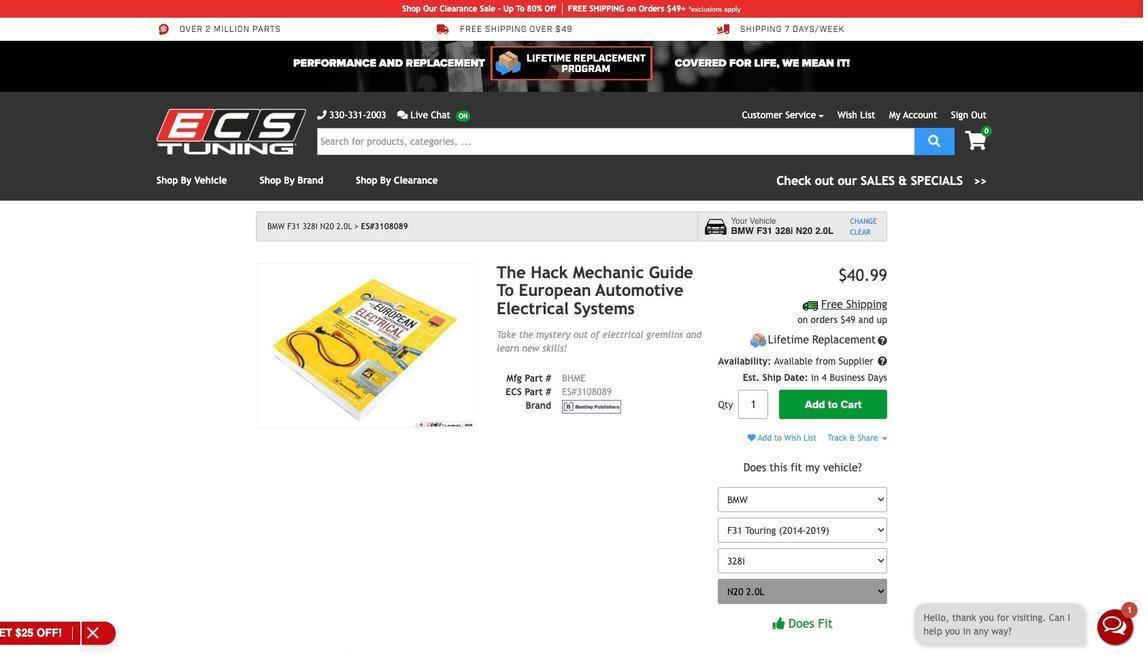 Task type: locate. For each thing, give the bounding box(es) containing it.
es#3108089 - bhme - the hack mechanic guide to european automotive electrical systems - take the mystery out of electrical gremlins and learn new skills! - bentley - audi bmw volkswagen mercedes benz mini porsche image
[[256, 263, 475, 428]]

None text field
[[739, 390, 769, 419]]

search image
[[929, 134, 941, 147]]

question circle image
[[878, 336, 887, 345]]

free shipping image
[[803, 301, 819, 311]]

Search text field
[[317, 128, 915, 155]]

shopping cart image
[[965, 131, 987, 150]]

comments image
[[397, 110, 408, 120]]

this product is lifetime replacement eligible image
[[750, 332, 767, 349]]



Task type: vqa. For each thing, say whether or not it's contained in the screenshot.
…603
no



Task type: describe. For each thing, give the bounding box(es) containing it.
heart image
[[748, 434, 756, 442]]

bentley image
[[562, 400, 621, 413]]

lifetime replacement program banner image
[[491, 46, 653, 80]]

phone image
[[317, 110, 327, 120]]

thumbs up image
[[773, 617, 785, 630]]

ecs tuning image
[[157, 109, 306, 154]]

question circle image
[[878, 357, 887, 366]]



